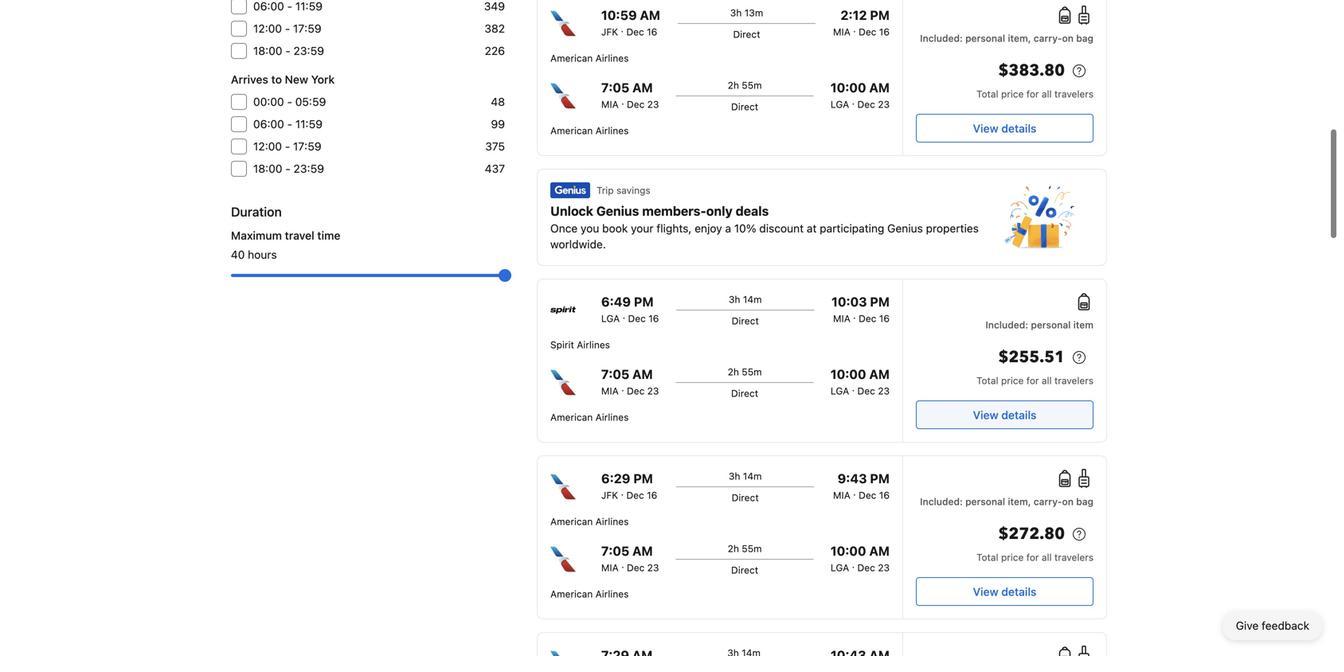 Task type: vqa. For each thing, say whether or not it's contained in the screenshot.
375
yes



Task type: locate. For each thing, give the bounding box(es) containing it.
0 vertical spatial 12:00
[[253, 22, 282, 35]]

american airlines
[[551, 53, 629, 64], [551, 125, 629, 136], [551, 412, 629, 423], [551, 516, 629, 527], [551, 589, 629, 600]]

10:00 am lga . dec 23 down '9:43 pm mia . dec 16'
[[831, 544, 890, 574]]

pm right 10:03
[[870, 294, 890, 310]]

2 7:05 am mia . dec 23 from the top
[[601, 367, 659, 397]]

total price for all travelers down $272.80
[[977, 552, 1094, 563]]

. inside 10:59 am jfk . dec 16
[[621, 23, 624, 34]]

7:05 am mia . dec 23 down spirit airlines
[[601, 367, 659, 397]]

total price for all travelers
[[977, 88, 1094, 100], [977, 375, 1094, 386], [977, 552, 1094, 563]]

view
[[973, 122, 999, 135], [973, 409, 999, 422], [973, 586, 999, 599]]

item,
[[1008, 33, 1031, 44], [1008, 496, 1031, 507]]

0 vertical spatial view
[[973, 122, 999, 135]]

2 18:00 from the top
[[253, 162, 282, 175]]

3 for from the top
[[1027, 552, 1039, 563]]

american airlines for $272.80
[[551, 589, 629, 600]]

am down 10:03 pm mia . dec 16
[[869, 367, 890, 382]]

2 vertical spatial 2h 55m
[[728, 543, 762, 554]]

55m
[[742, 80, 762, 91], [742, 366, 762, 378], [742, 543, 762, 554]]

- for 99
[[287, 118, 292, 131]]

american airlines for $255.51
[[551, 412, 629, 423]]

1 55m from the top
[[742, 80, 762, 91]]

3h 14m for $272.80
[[729, 471, 762, 482]]

2 vertical spatial view details button
[[916, 578, 1094, 606]]

bag for $272.80
[[1076, 496, 1094, 507]]

1 7:05 from the top
[[601, 80, 630, 95]]

price down $255.51 region
[[1001, 375, 1024, 386]]

17:59 for 375
[[293, 140, 321, 153]]

2 view from the top
[[973, 409, 999, 422]]

1 2h from the top
[[728, 80, 739, 91]]

bag
[[1076, 33, 1094, 44], [1076, 496, 1094, 507]]

226
[[485, 44, 505, 57]]

17:59 up new
[[293, 22, 321, 35]]

details down $272.80 region
[[1002, 586, 1037, 599]]

view down $255.51 region
[[973, 409, 999, 422]]

16 for 9:43 pm
[[879, 490, 890, 501]]

trip
[[597, 185, 614, 196]]

2 vertical spatial 55m
[[742, 543, 762, 554]]

. inside 2:12 pm mia . dec 16
[[853, 23, 856, 34]]

7:05 am mia . dec 23 for $255.51
[[601, 367, 659, 397]]

2 included: personal item, carry-on bag from the top
[[920, 496, 1094, 507]]

1 vertical spatial 17:59
[[293, 140, 321, 153]]

1 vertical spatial view details button
[[916, 401, 1094, 429]]

14m
[[743, 294, 762, 305], [743, 471, 762, 482]]

1 item, from the top
[[1008, 33, 1031, 44]]

1 vertical spatial all
[[1042, 375, 1052, 386]]

18:00 - 23:59
[[253, 44, 324, 57], [253, 162, 324, 175]]

mia inside 10:03 pm mia . dec 16
[[833, 313, 851, 324]]

1 vertical spatial 2h 55m
[[728, 366, 762, 378]]

2 view details from the top
[[973, 409, 1037, 422]]

2h for $272.80
[[728, 543, 739, 554]]

jfk down 6:29
[[601, 490, 618, 501]]

- for 226
[[285, 44, 291, 57]]

0 vertical spatial price
[[1001, 88, 1024, 100]]

on
[[1062, 33, 1074, 44], [1062, 496, 1074, 507]]

3 55m from the top
[[742, 543, 762, 554]]

members-
[[642, 204, 707, 219]]

16 inside the 6:49 pm lga . dec 16
[[649, 313, 659, 324]]

0 vertical spatial 55m
[[742, 80, 762, 91]]

1 vertical spatial for
[[1027, 375, 1039, 386]]

05:59
[[295, 95, 326, 108]]

1 jfk from the top
[[601, 26, 618, 37]]

0 vertical spatial included: personal item, carry-on bag
[[920, 33, 1094, 44]]

1 2h 55m from the top
[[728, 80, 762, 91]]

7:05 am mia . dec 23
[[601, 80, 659, 110], [601, 367, 659, 397], [601, 544, 659, 574]]

5 american airlines from the top
[[551, 589, 629, 600]]

13m
[[745, 7, 763, 18]]

1 vertical spatial 10:00 am lga . dec 23
[[831, 367, 890, 397]]

1 vertical spatial 7:05
[[601, 367, 630, 382]]

details for $255.51
[[1002, 409, 1037, 422]]

1 vertical spatial 18:00 - 23:59
[[253, 162, 324, 175]]

10:00
[[831, 80, 866, 95], [831, 367, 866, 382], [831, 544, 866, 559]]

all
[[1042, 88, 1052, 100], [1042, 375, 1052, 386], [1042, 552, 1052, 563]]

price down $383.80 region
[[1001, 88, 1024, 100]]

. down 6:29 pm jfk . dec 16
[[621, 559, 624, 570]]

2 vertical spatial view
[[973, 586, 999, 599]]

1 vertical spatial 14m
[[743, 471, 762, 482]]

0 vertical spatial 18:00 - 23:59
[[253, 44, 324, 57]]

genius image
[[551, 182, 590, 198], [551, 182, 590, 198], [1005, 186, 1075, 249]]

all down $383.80 on the top right
[[1042, 88, 1052, 100]]

06:00 - 11:59
[[253, 118, 323, 131]]

mia
[[833, 26, 851, 37], [601, 99, 619, 110], [833, 313, 851, 324], [601, 386, 619, 397], [833, 490, 851, 501], [601, 562, 619, 574]]

0 vertical spatial personal
[[966, 33, 1005, 44]]

view details
[[973, 122, 1037, 135], [973, 409, 1037, 422], [973, 586, 1037, 599]]

1 vertical spatial jfk
[[601, 490, 618, 501]]

0 vertical spatial included:
[[920, 33, 963, 44]]

1 18:00 - 23:59 from the top
[[253, 44, 324, 57]]

0 vertical spatial carry-
[[1034, 33, 1062, 44]]

included: up $255.51 region
[[986, 319, 1029, 331]]

0 vertical spatial 23:59
[[294, 44, 324, 57]]

1 3h 14m from the top
[[729, 294, 762, 305]]

0 vertical spatial 2h 55m
[[728, 80, 762, 91]]

3 7:05 am mia . dec 23 from the top
[[601, 544, 659, 574]]

0 vertical spatial 7:05 am mia . dec 23
[[601, 80, 659, 110]]

for
[[1027, 88, 1039, 100], [1027, 375, 1039, 386], [1027, 552, 1039, 563]]

direct
[[733, 29, 760, 40], [731, 101, 759, 112], [732, 315, 759, 327], [731, 388, 759, 399], [732, 492, 759, 503], [731, 565, 759, 576]]

pm inside 10:03 pm mia . dec 16
[[870, 294, 890, 310]]

1 carry- from the top
[[1034, 33, 1062, 44]]

3h for $255.51
[[729, 294, 740, 305]]

pm inside 6:29 pm jfk . dec 16
[[634, 471, 653, 486]]

12:00 for 375
[[253, 140, 282, 153]]

1 23:59 from the top
[[294, 44, 324, 57]]

2 price from the top
[[1001, 375, 1024, 386]]

48
[[491, 95, 505, 108]]

included: up $272.80 region
[[920, 496, 963, 507]]

price down $272.80 region
[[1001, 552, 1024, 563]]

16 for 10:03 pm
[[879, 313, 890, 324]]

am right "10:59"
[[640, 8, 660, 23]]

10:00 am lga . dec 23
[[831, 80, 890, 110], [831, 367, 890, 397], [831, 544, 890, 574]]

2 10:00 am lga . dec 23 from the top
[[831, 367, 890, 397]]

3 2h 55m from the top
[[728, 543, 762, 554]]

total for $255.51
[[977, 375, 999, 386]]

55m for $383.80
[[742, 80, 762, 91]]

for down $255.51
[[1027, 375, 1039, 386]]

0 vertical spatial 14m
[[743, 294, 762, 305]]

1 12:00 - 17:59 from the top
[[253, 22, 321, 35]]

2 vertical spatial for
[[1027, 552, 1039, 563]]

2 jfk from the top
[[601, 490, 618, 501]]

3 american from the top
[[551, 412, 593, 423]]

10:00 am lga . dec 23 down 10:03 pm mia . dec 16
[[831, 367, 890, 397]]

travelers
[[1055, 88, 1094, 100], [1055, 375, 1094, 386], [1055, 552, 1094, 563]]

2 10:00 from the top
[[831, 367, 866, 382]]

pm
[[870, 8, 890, 23], [634, 294, 654, 310], [870, 294, 890, 310], [634, 471, 653, 486], [870, 471, 890, 486]]

total price for all travelers down $383.80 on the top right
[[977, 88, 1094, 100]]

feedback
[[1262, 619, 1310, 633]]

1 on from the top
[[1062, 33, 1074, 44]]

genius up book
[[597, 204, 639, 219]]

0 vertical spatial all
[[1042, 88, 1052, 100]]

18:00 up to in the left top of the page
[[253, 44, 282, 57]]

.
[[621, 23, 624, 34], [853, 23, 856, 34], [621, 96, 624, 107], [852, 96, 855, 107], [623, 310, 626, 321], [853, 310, 856, 321], [621, 382, 624, 394], [852, 382, 855, 394], [621, 487, 624, 498], [853, 487, 856, 498], [621, 559, 624, 570], [852, 559, 855, 570]]

am down the 6:49 pm lga . dec 16
[[633, 367, 653, 382]]

1 vertical spatial included:
[[986, 319, 1029, 331]]

item, up $383.80 on the top right
[[1008, 33, 1031, 44]]

genius left properties
[[888, 222, 923, 235]]

1 vertical spatial view
[[973, 409, 999, 422]]

16
[[647, 26, 658, 37], [879, 26, 890, 37], [649, 313, 659, 324], [879, 313, 890, 324], [647, 490, 658, 501], [879, 490, 890, 501]]

3 total from the top
[[977, 552, 999, 563]]

. down "2:12"
[[853, 23, 856, 34]]

total price for all travelers for $383.80
[[977, 88, 1094, 100]]

personal up $272.80 region
[[966, 496, 1005, 507]]

3 all from the top
[[1042, 552, 1052, 563]]

details down $383.80 region
[[1002, 122, 1037, 135]]

jfk
[[601, 26, 618, 37], [601, 490, 618, 501]]

a
[[725, 222, 731, 235]]

1 view details from the top
[[973, 122, 1037, 135]]

23:59 down 11:59
[[294, 162, 324, 175]]

2 vertical spatial travelers
[[1055, 552, 1094, 563]]

pm right 6:29
[[634, 471, 653, 486]]

2 vertical spatial 3h
[[729, 471, 740, 482]]

total down $272.80 region
[[977, 552, 999, 563]]

on up $272.80
[[1062, 496, 1074, 507]]

7:05 down 6:29 pm jfk . dec 16
[[601, 544, 630, 559]]

- for 375
[[285, 140, 290, 153]]

2 total price for all travelers from the top
[[977, 375, 1094, 386]]

2 vertical spatial personal
[[966, 496, 1005, 507]]

included: up $383.80 region
[[920, 33, 963, 44]]

6:29
[[601, 471, 631, 486]]

participating
[[820, 222, 885, 235]]

2 vertical spatial 7:05 am mia . dec 23
[[601, 544, 659, 574]]

jfk inside 10:59 am jfk . dec 16
[[601, 26, 618, 37]]

0 vertical spatial 10:00
[[831, 80, 866, 95]]

10%
[[734, 222, 757, 235]]

. inside '9:43 pm mia . dec 16'
[[853, 487, 856, 498]]

for down $383.80 on the top right
[[1027, 88, 1039, 100]]

view details for $383.80
[[973, 122, 1037, 135]]

1 all from the top
[[1042, 88, 1052, 100]]

16 for 6:49 pm
[[649, 313, 659, 324]]

5 american from the top
[[551, 589, 593, 600]]

time
[[317, 229, 341, 242]]

1 american airlines from the top
[[551, 53, 629, 64]]

new
[[285, 73, 308, 86]]

10:59
[[601, 8, 637, 23]]

on up $383.80 on the top right
[[1062, 33, 1074, 44]]

travelers down $383.80 on the top right
[[1055, 88, 1094, 100]]

2h 55m
[[728, 80, 762, 91], [728, 366, 762, 378], [728, 543, 762, 554]]

3 view from the top
[[973, 586, 999, 599]]

0 vertical spatial 17:59
[[293, 22, 321, 35]]

. down '9:43 pm mia . dec 16'
[[852, 559, 855, 570]]

1 vertical spatial 55m
[[742, 366, 762, 378]]

1 vertical spatial 18:00
[[253, 162, 282, 175]]

. inside 10:03 pm mia . dec 16
[[853, 310, 856, 321]]

2 view details button from the top
[[916, 401, 1094, 429]]

view down $272.80 region
[[973, 586, 999, 599]]

12:00
[[253, 22, 282, 35], [253, 140, 282, 153]]

0 vertical spatial 3h 14m
[[729, 294, 762, 305]]

total down $255.51 region
[[977, 375, 999, 386]]

1 7:05 am mia . dec 23 from the top
[[601, 80, 659, 110]]

pm for $272.80
[[870, 471, 890, 486]]

2 total from the top
[[977, 375, 999, 386]]

12:00 down 06:00
[[253, 140, 282, 153]]

2 american from the top
[[551, 125, 593, 136]]

for for $383.80
[[1027, 88, 1039, 100]]

details down $255.51 region
[[1002, 409, 1037, 422]]

jfk down "10:59"
[[601, 26, 618, 37]]

2 travelers from the top
[[1055, 375, 1094, 386]]

3h
[[730, 7, 742, 18], [729, 294, 740, 305], [729, 471, 740, 482]]

am down 2:12 pm mia . dec 16
[[869, 80, 890, 95]]

1 total price for all travelers from the top
[[977, 88, 1094, 100]]

dec inside 2:12 pm mia . dec 16
[[859, 26, 877, 37]]

2 23:59 from the top
[[294, 162, 324, 175]]

1 12:00 from the top
[[253, 22, 282, 35]]

3 details from the top
[[1002, 586, 1037, 599]]

12:00 - 17:59 for 382
[[253, 22, 321, 35]]

properties
[[926, 222, 979, 235]]

6:49
[[601, 294, 631, 310]]

carry- up $383.80 on the top right
[[1034, 33, 1062, 44]]

personal
[[966, 33, 1005, 44], [1031, 319, 1071, 331], [966, 496, 1005, 507]]

2 12:00 from the top
[[253, 140, 282, 153]]

jfk inside 6:29 pm jfk . dec 16
[[601, 490, 618, 501]]

view details for $272.80
[[973, 586, 1037, 599]]

lga inside the 6:49 pm lga . dec 16
[[601, 313, 620, 324]]

0 vertical spatial 2h
[[728, 80, 739, 91]]

1 vertical spatial 3h
[[729, 294, 740, 305]]

2 all from the top
[[1042, 375, 1052, 386]]

3 american airlines from the top
[[551, 412, 629, 423]]

0 vertical spatial view details
[[973, 122, 1037, 135]]

included: personal item, carry-on bag up $272.80 region
[[920, 496, 1094, 507]]

total for $272.80
[[977, 552, 999, 563]]

1 vertical spatial personal
[[1031, 319, 1071, 331]]

american for $272.80
[[551, 589, 593, 600]]

7:05 down spirit airlines
[[601, 367, 630, 382]]

2 3h 14m from the top
[[729, 471, 762, 482]]

0 vertical spatial travelers
[[1055, 88, 1094, 100]]

1 vertical spatial included: personal item, carry-on bag
[[920, 496, 1094, 507]]

16 inside 2:12 pm mia . dec 16
[[879, 26, 890, 37]]

12:00 for 382
[[253, 22, 282, 35]]

12:00 - 17:59
[[253, 22, 321, 35], [253, 140, 321, 153]]

2 vertical spatial included:
[[920, 496, 963, 507]]

view details button down $383.80 region
[[916, 114, 1094, 143]]

3h 13m
[[730, 7, 763, 18]]

view details button down $255.51 region
[[916, 401, 1094, 429]]

3h for $272.80
[[729, 471, 740, 482]]

pm right 6:49
[[634, 294, 654, 310]]

1 vertical spatial 23:59
[[294, 162, 324, 175]]

16 inside 10:03 pm mia . dec 16
[[879, 313, 890, 324]]

. down 10:03
[[853, 310, 856, 321]]

7:05 am mia . dec 23 for $383.80
[[601, 80, 659, 110]]

2 on from the top
[[1062, 496, 1074, 507]]

item, up $272.80
[[1008, 496, 1031, 507]]

1 view details button from the top
[[916, 114, 1094, 143]]

view for $272.80
[[973, 586, 999, 599]]

2 carry- from the top
[[1034, 496, 1062, 507]]

16 for 2:12 pm
[[879, 26, 890, 37]]

7:05 down 10:59 am jfk . dec 16
[[601, 80, 630, 95]]

2 vertical spatial all
[[1042, 552, 1052, 563]]

2 14m from the top
[[743, 471, 762, 482]]

0 vertical spatial 12:00 - 17:59
[[253, 22, 321, 35]]

travelers down $255.51
[[1055, 375, 1094, 386]]

give feedback button
[[1223, 612, 1322, 641]]

included: personal item, carry-on bag for $383.80
[[920, 33, 1094, 44]]

view details button down $272.80 region
[[916, 578, 1094, 606]]

12:00 - 17:59 for 375
[[253, 140, 321, 153]]

0 vertical spatial for
[[1027, 88, 1039, 100]]

item, for $383.80
[[1008, 33, 1031, 44]]

$272.80
[[999, 523, 1065, 545]]

1 bag from the top
[[1076, 33, 1094, 44]]

on for $272.80
[[1062, 496, 1074, 507]]

1 vertical spatial 2h
[[728, 366, 739, 378]]

. down the 6:49 pm lga . dec 16
[[621, 382, 624, 394]]

1 vertical spatial carry-
[[1034, 496, 1062, 507]]

0 vertical spatial 18:00
[[253, 44, 282, 57]]

23:59 up new
[[294, 44, 324, 57]]

1 14m from the top
[[743, 294, 762, 305]]

view for $383.80
[[973, 122, 999, 135]]

1 vertical spatial price
[[1001, 375, 1024, 386]]

0 vertical spatial 10:00 am lga . dec 23
[[831, 80, 890, 110]]

3 total price for all travelers from the top
[[977, 552, 1094, 563]]

1 vertical spatial 3h 14m
[[729, 471, 762, 482]]

2h 55m for $255.51
[[728, 366, 762, 378]]

personal up $383.80 region
[[966, 33, 1005, 44]]

2 7:05 from the top
[[601, 367, 630, 382]]

10:59 am jfk . dec 16
[[601, 8, 660, 37]]

10:00 am lga . dec 23 down 2:12 pm mia . dec 16
[[831, 80, 890, 110]]

0 horizontal spatial genius
[[597, 204, 639, 219]]

3 7:05 from the top
[[601, 544, 630, 559]]

total down $383.80 region
[[977, 88, 999, 100]]

0 vertical spatial item,
[[1008, 33, 1031, 44]]

am down 10:59 am jfk . dec 16
[[633, 80, 653, 95]]

1 view from the top
[[973, 122, 999, 135]]

am
[[640, 8, 660, 23], [633, 80, 653, 95], [869, 80, 890, 95], [633, 367, 653, 382], [869, 367, 890, 382], [633, 544, 653, 559], [869, 544, 890, 559]]

2 12:00 - 17:59 from the top
[[253, 140, 321, 153]]

hours
[[248, 248, 277, 261]]

1 travelers from the top
[[1055, 88, 1094, 100]]

item
[[1074, 319, 1094, 331]]

pm inside '9:43 pm mia . dec 16'
[[870, 471, 890, 486]]

0 vertical spatial 7:05
[[601, 80, 630, 95]]

2 vertical spatial price
[[1001, 552, 1024, 563]]

99
[[491, 118, 505, 131]]

10:00 down 2:12 pm mia . dec 16
[[831, 80, 866, 95]]

american
[[551, 53, 593, 64], [551, 125, 593, 136], [551, 412, 593, 423], [551, 516, 593, 527], [551, 589, 593, 600]]

23:59
[[294, 44, 324, 57], [294, 162, 324, 175]]

2 item, from the top
[[1008, 496, 1031, 507]]

jfk for $383.80
[[601, 26, 618, 37]]

included: personal item, carry-on bag up $383.80 region
[[920, 33, 1094, 44]]

16 inside 10:59 am jfk . dec 16
[[647, 26, 658, 37]]

2 for from the top
[[1027, 375, 1039, 386]]

1 vertical spatial genius
[[888, 222, 923, 235]]

18:00 - 23:59 up arrives to new york
[[253, 44, 324, 57]]

dec inside the 6:49 pm lga . dec 16
[[628, 313, 646, 324]]

-
[[285, 22, 290, 35], [285, 44, 291, 57], [287, 95, 292, 108], [287, 118, 292, 131], [285, 140, 290, 153], [285, 162, 291, 175]]

10:00 for $272.80
[[831, 544, 866, 559]]

3 view details from the top
[[973, 586, 1037, 599]]

0 vertical spatial total price for all travelers
[[977, 88, 1094, 100]]

$255.51 region
[[916, 345, 1094, 374]]

2 2h 55m from the top
[[728, 366, 762, 378]]

2 vertical spatial details
[[1002, 586, 1037, 599]]

on for $383.80
[[1062, 33, 1074, 44]]

. down "10:59"
[[621, 23, 624, 34]]

10:00 down '9:43 pm mia . dec 16'
[[831, 544, 866, 559]]

view details button for $383.80
[[916, 114, 1094, 143]]

2 vertical spatial 10:00
[[831, 544, 866, 559]]

total price for all travelers down $255.51
[[977, 375, 1094, 386]]

unlock genius members-only deals once you book your flights, enjoy a 10% discount at participating genius properties worldwide.
[[551, 204, 979, 251]]

1 10:00 from the top
[[831, 80, 866, 95]]

1 18:00 from the top
[[253, 44, 282, 57]]

2 vertical spatial 7:05
[[601, 544, 630, 559]]

3 10:00 am lga . dec 23 from the top
[[831, 544, 890, 574]]

1 total from the top
[[977, 88, 999, 100]]

2 bag from the top
[[1076, 496, 1094, 507]]

deals
[[736, 204, 769, 219]]

view details down $272.80 region
[[973, 586, 1037, 599]]

you
[[581, 222, 599, 235]]

mia inside 2:12 pm mia . dec 16
[[833, 26, 851, 37]]

2 55m from the top
[[742, 366, 762, 378]]

all down $272.80
[[1042, 552, 1052, 563]]

spirit
[[551, 339, 574, 351]]

2 american airlines from the top
[[551, 125, 629, 136]]

7:05 am mia . dec 23 down 10:59 am jfk . dec 16
[[601, 80, 659, 110]]

2 details from the top
[[1002, 409, 1037, 422]]

1 vertical spatial details
[[1002, 409, 1037, 422]]

dec inside 10:03 pm mia . dec 16
[[859, 313, 877, 324]]

2 vertical spatial view details
[[973, 586, 1037, 599]]

1 vertical spatial on
[[1062, 496, 1074, 507]]

12:00 - 17:59 up arrives to new york
[[253, 22, 321, 35]]

1 included: personal item, carry-on bag from the top
[[920, 33, 1094, 44]]

10:00 down 10:03 pm mia . dec 16
[[831, 367, 866, 382]]

2 vertical spatial total price for all travelers
[[977, 552, 1094, 563]]

. down 6:49
[[623, 310, 626, 321]]

carry- up $272.80
[[1034, 496, 1062, 507]]

18:00 down 06:00
[[253, 162, 282, 175]]

3h 14m for $255.51
[[729, 294, 762, 305]]

pm inside the 6:49 pm lga . dec 16
[[634, 294, 654, 310]]

0 vertical spatial details
[[1002, 122, 1037, 135]]

1 price from the top
[[1001, 88, 1024, 100]]

. down 2:12 pm mia . dec 16
[[852, 96, 855, 107]]

price
[[1001, 88, 1024, 100], [1001, 375, 1024, 386], [1001, 552, 1024, 563]]

for down $272.80
[[1027, 552, 1039, 563]]

382
[[485, 22, 505, 35]]

airlines
[[596, 53, 629, 64], [596, 125, 629, 136], [577, 339, 610, 351], [596, 412, 629, 423], [596, 516, 629, 527], [596, 589, 629, 600]]

3 view details button from the top
[[916, 578, 1094, 606]]

1 17:59 from the top
[[293, 22, 321, 35]]

437
[[485, 162, 505, 175]]

3 travelers from the top
[[1055, 552, 1094, 563]]

7:05 am mia . dec 23 down 6:29 pm jfk . dec 16
[[601, 544, 659, 574]]

am down 6:29 pm jfk . dec 16
[[633, 544, 653, 559]]

0 vertical spatial on
[[1062, 33, 1074, 44]]

all for $255.51
[[1042, 375, 1052, 386]]

3 10:00 from the top
[[831, 544, 866, 559]]

0 vertical spatial view details button
[[916, 114, 1094, 143]]

4 american from the top
[[551, 516, 593, 527]]

1 vertical spatial total price for all travelers
[[977, 375, 1094, 386]]

2 2h from the top
[[728, 366, 739, 378]]

all for $272.80
[[1042, 552, 1052, 563]]

view details button
[[916, 114, 1094, 143], [916, 401, 1094, 429], [916, 578, 1094, 606]]

12:00 up to in the left top of the page
[[253, 22, 282, 35]]

travelers down $272.80
[[1055, 552, 1094, 563]]

lga
[[831, 99, 849, 110], [601, 313, 620, 324], [831, 386, 849, 397], [831, 562, 849, 574]]

enjoy
[[695, 222, 722, 235]]

1 vertical spatial 7:05 am mia . dec 23
[[601, 367, 659, 397]]

18:00
[[253, 44, 282, 57], [253, 162, 282, 175]]

1 vertical spatial bag
[[1076, 496, 1094, 507]]

trip savings
[[597, 185, 651, 196]]

your
[[631, 222, 654, 235]]

1 american from the top
[[551, 53, 593, 64]]

pm right "2:12"
[[870, 8, 890, 23]]

16 inside '9:43 pm mia . dec 16'
[[879, 490, 890, 501]]

view details down $255.51 region
[[973, 409, 1037, 422]]

view details for $255.51
[[973, 409, 1037, 422]]

1 vertical spatial 12:00 - 17:59
[[253, 140, 321, 153]]

1 vertical spatial view details
[[973, 409, 1037, 422]]

0 vertical spatial total
[[977, 88, 999, 100]]

pm for $255.51
[[870, 294, 890, 310]]

2 17:59 from the top
[[293, 140, 321, 153]]

10:00 for $383.80
[[831, 80, 866, 95]]

view down $383.80 region
[[973, 122, 999, 135]]

2 18:00 - 23:59 from the top
[[253, 162, 324, 175]]

1 10:00 am lga . dec 23 from the top
[[831, 80, 890, 110]]

pm inside 2:12 pm mia . dec 16
[[870, 8, 890, 23]]

. down 10:03 pm mia . dec 16
[[852, 382, 855, 394]]

1 vertical spatial item,
[[1008, 496, 1031, 507]]

included: for $272.80
[[920, 496, 963, 507]]

personal left item
[[1031, 319, 1071, 331]]

18:00 for 226
[[253, 44, 282, 57]]

23:59 for 437
[[294, 162, 324, 175]]

details
[[1002, 122, 1037, 135], [1002, 409, 1037, 422], [1002, 586, 1037, 599]]

0 vertical spatial bag
[[1076, 33, 1094, 44]]

2h
[[728, 80, 739, 91], [728, 366, 739, 378], [728, 543, 739, 554]]

pm right 9:43
[[870, 471, 890, 486]]

am down '9:43 pm mia . dec 16'
[[869, 544, 890, 559]]

. down 6:29
[[621, 487, 624, 498]]

1 vertical spatial travelers
[[1055, 375, 1094, 386]]

all down $255.51
[[1042, 375, 1052, 386]]

2 vertical spatial total
[[977, 552, 999, 563]]

1 vertical spatial total
[[977, 375, 999, 386]]

1 details from the top
[[1002, 122, 1037, 135]]

1 vertical spatial 12:00
[[253, 140, 282, 153]]

2 vertical spatial 2h
[[728, 543, 739, 554]]

. down 9:43
[[853, 487, 856, 498]]

3 2h from the top
[[728, 543, 739, 554]]

view details down $383.80 region
[[973, 122, 1037, 135]]

18:00 - 23:59 down 06:00 - 11:59 at the left top of page
[[253, 162, 324, 175]]

0 vertical spatial 3h
[[730, 7, 742, 18]]

16 inside 6:29 pm jfk . dec 16
[[647, 490, 658, 501]]

12:00 - 17:59 down 06:00 - 11:59 at the left top of page
[[253, 140, 321, 153]]

3 price from the top
[[1001, 552, 1024, 563]]

1 vertical spatial 10:00
[[831, 367, 866, 382]]

included: personal item, carry-on bag
[[920, 33, 1094, 44], [920, 496, 1094, 507]]

2 vertical spatial 10:00 am lga . dec 23
[[831, 544, 890, 574]]

1 for from the top
[[1027, 88, 1039, 100]]

2:12 pm mia . dec 16
[[833, 8, 890, 37]]

17:59 down 11:59
[[293, 140, 321, 153]]

pm for $383.80
[[870, 8, 890, 23]]

17:59
[[293, 22, 321, 35], [293, 140, 321, 153]]

0 vertical spatial jfk
[[601, 26, 618, 37]]

discount
[[760, 222, 804, 235]]

3h 14m
[[729, 294, 762, 305], [729, 471, 762, 482]]



Task type: describe. For each thing, give the bounding box(es) containing it.
arrives
[[231, 73, 268, 86]]

for for $272.80
[[1027, 552, 1039, 563]]

2h 55m for $272.80
[[728, 543, 762, 554]]

total price for all travelers for $272.80
[[977, 552, 1094, 563]]

carry- for $272.80
[[1034, 496, 1062, 507]]

savings
[[617, 185, 651, 196]]

american for $383.80
[[551, 125, 593, 136]]

- for 382
[[285, 22, 290, 35]]

travelers for $383.80
[[1055, 88, 1094, 100]]

give
[[1236, 619, 1259, 633]]

only
[[707, 204, 733, 219]]

personal for $255.51
[[1031, 319, 1071, 331]]

view details button for $255.51
[[916, 401, 1094, 429]]

flights,
[[657, 222, 692, 235]]

spirit airlines
[[551, 339, 610, 351]]

10:00 for $255.51
[[831, 367, 866, 382]]

. inside 6:29 pm jfk . dec 16
[[621, 487, 624, 498]]

375
[[485, 140, 505, 153]]

55m for $255.51
[[742, 366, 762, 378]]

6:29 pm jfk . dec 16
[[601, 471, 658, 501]]

details for $272.80
[[1002, 586, 1037, 599]]

travelers for $272.80
[[1055, 552, 1094, 563]]

to
[[271, 73, 282, 86]]

14m for $272.80
[[743, 471, 762, 482]]

york
[[311, 73, 335, 86]]

for for $255.51
[[1027, 375, 1039, 386]]

2h for $255.51
[[728, 366, 739, 378]]

carry- for $383.80
[[1034, 33, 1062, 44]]

11:59
[[295, 118, 323, 131]]

dec inside '9:43 pm mia . dec 16'
[[859, 490, 877, 501]]

lga for $383.80
[[831, 99, 849, 110]]

details for $383.80
[[1002, 122, 1037, 135]]

10:00 am lga . dec 23 for $383.80
[[831, 80, 890, 110]]

16 for 6:29 pm
[[647, 490, 658, 501]]

item, for $272.80
[[1008, 496, 1031, 507]]

9:43
[[838, 471, 867, 486]]

view details button for $272.80
[[916, 578, 1094, 606]]

included: for $255.51
[[986, 319, 1029, 331]]

jfk for $272.80
[[601, 490, 618, 501]]

2:12
[[841, 8, 867, 23]]

dec inside 10:59 am jfk . dec 16
[[627, 26, 644, 37]]

once
[[551, 222, 578, 235]]

10:00 am lga . dec 23 for $272.80
[[831, 544, 890, 574]]

7:05 for $383.80
[[601, 80, 630, 95]]

23:59 for 226
[[294, 44, 324, 57]]

18:00 for 437
[[253, 162, 282, 175]]

total for $383.80
[[977, 88, 999, 100]]

06:00
[[253, 118, 284, 131]]

all for $383.80
[[1042, 88, 1052, 100]]

1 horizontal spatial genius
[[888, 222, 923, 235]]

travel
[[285, 229, 314, 242]]

4 american airlines from the top
[[551, 516, 629, 527]]

price for $255.51
[[1001, 375, 1024, 386]]

lga for $272.80
[[831, 562, 849, 574]]

10:00 am lga . dec 23 for $255.51
[[831, 367, 890, 397]]

book
[[602, 222, 628, 235]]

maximum travel time 40 hours
[[231, 229, 341, 261]]

price for $383.80
[[1001, 88, 1024, 100]]

unlock
[[551, 204, 594, 219]]

7:05 for $255.51
[[601, 367, 630, 382]]

bag for $383.80
[[1076, 33, 1094, 44]]

18:00 - 23:59 for 226
[[253, 44, 324, 57]]

arrives to new york
[[231, 73, 335, 86]]

at
[[807, 222, 817, 235]]

14m for $255.51
[[743, 294, 762, 305]]

18:00 - 23:59 for 437
[[253, 162, 324, 175]]

7:05 for $272.80
[[601, 544, 630, 559]]

am inside 10:59 am jfk . dec 16
[[640, 8, 660, 23]]

personal for $272.80
[[966, 496, 1005, 507]]

mia inside '9:43 pm mia . dec 16'
[[833, 490, 851, 501]]

3h for $383.80
[[730, 7, 742, 18]]

00:00
[[253, 95, 284, 108]]

price for $272.80
[[1001, 552, 1024, 563]]

included: for $383.80
[[920, 33, 963, 44]]

worldwide.
[[551, 238, 606, 251]]

lga for $255.51
[[831, 386, 849, 397]]

. down 10:59 am jfk . dec 16
[[621, 96, 624, 107]]

dec inside 6:29 pm jfk . dec 16
[[627, 490, 644, 501]]

6:49 pm lga . dec 16
[[601, 294, 659, 324]]

travelers for $255.51
[[1055, 375, 1094, 386]]

duration
[[231, 204, 282, 219]]

7:05 am mia . dec 23 for $272.80
[[601, 544, 659, 574]]

personal for $383.80
[[966, 33, 1005, 44]]

total price for all travelers for $255.51
[[977, 375, 1094, 386]]

00:00 - 05:59
[[253, 95, 326, 108]]

10:03
[[832, 294, 867, 310]]

$383.80
[[999, 60, 1065, 82]]

included: personal item, carry-on bag for $272.80
[[920, 496, 1094, 507]]

9:43 pm mia . dec 16
[[833, 471, 890, 501]]

0 vertical spatial genius
[[597, 204, 639, 219]]

40
[[231, 248, 245, 261]]

view for $255.51
[[973, 409, 999, 422]]

- for 48
[[287, 95, 292, 108]]

- for 437
[[285, 162, 291, 175]]

16 for 10:59 am
[[647, 26, 658, 37]]

give feedback
[[1236, 619, 1310, 633]]

2h for $383.80
[[728, 80, 739, 91]]

$272.80 region
[[916, 522, 1094, 551]]

maximum
[[231, 229, 282, 242]]

17:59 for 382
[[293, 22, 321, 35]]

american for $255.51
[[551, 412, 593, 423]]

10:03 pm mia . dec 16
[[832, 294, 890, 324]]

$255.51
[[999, 347, 1065, 368]]

included: personal item
[[986, 319, 1094, 331]]

$383.80 region
[[916, 58, 1094, 87]]

. inside the 6:49 pm lga . dec 16
[[623, 310, 626, 321]]

american airlines for $383.80
[[551, 125, 629, 136]]

2h 55m for $383.80
[[728, 80, 762, 91]]

55m for $272.80
[[742, 543, 762, 554]]



